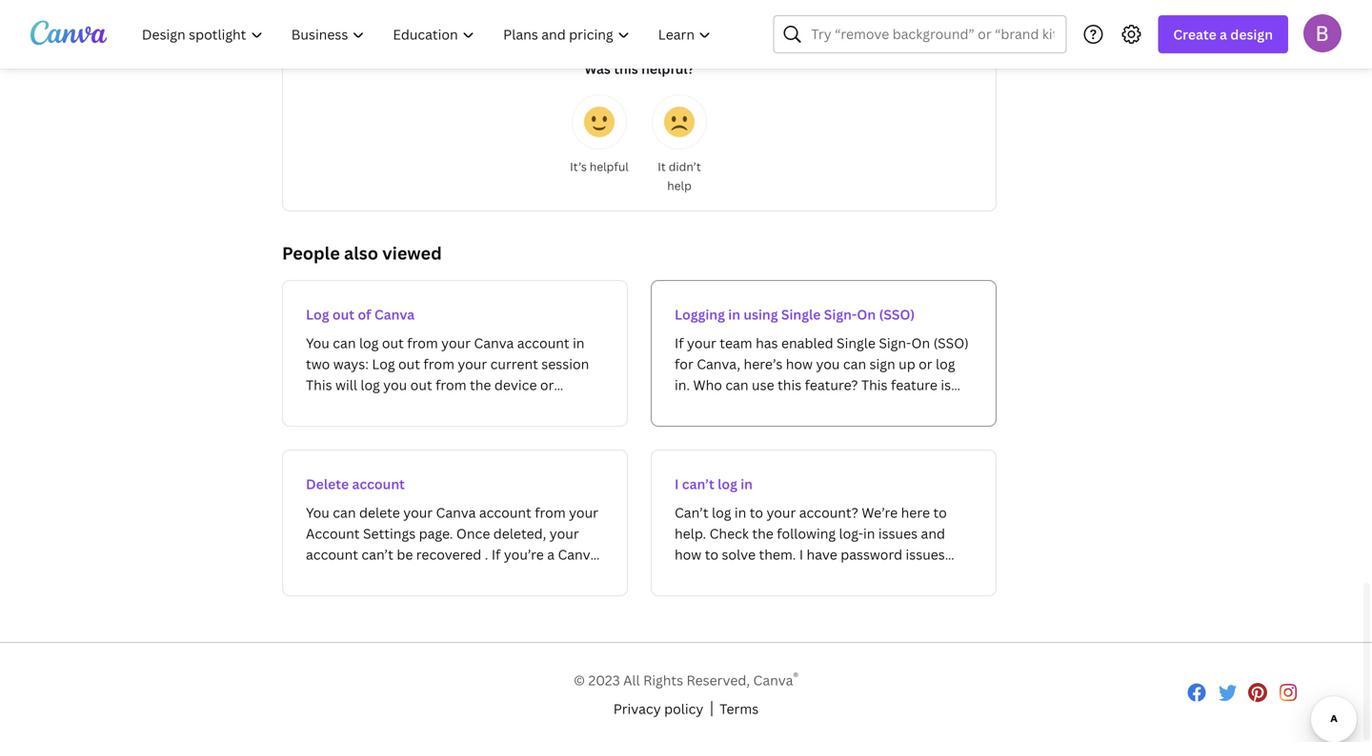 Task type: describe. For each thing, give the bounding box(es) containing it.
rights
[[643, 672, 684, 690]]

people
[[282, 242, 340, 265]]

reserved,
[[687, 672, 750, 690]]

it's helpful
[[570, 159, 629, 174]]

privacy policy
[[614, 700, 704, 718]]

helpful
[[590, 159, 629, 174]]

of
[[358, 305, 371, 324]]

2023
[[589, 672, 620, 690]]

sign-
[[824, 305, 857, 324]]

privacy
[[614, 700, 661, 718]]

log out of canva
[[306, 305, 415, 324]]

delete account link
[[282, 450, 628, 597]]

top level navigation element
[[130, 15, 728, 53]]

create
[[1174, 25, 1217, 43]]

policy
[[664, 700, 704, 718]]

it didn't help
[[658, 159, 701, 193]]

delete
[[306, 475, 349, 493]]

0 vertical spatial in
[[728, 305, 741, 324]]

all
[[623, 672, 640, 690]]

privacy policy link
[[614, 699, 704, 720]]

Try "remove background" or "brand kit" search field
[[812, 16, 1055, 52]]

help
[[667, 178, 692, 193]]

delete account
[[306, 475, 405, 493]]

it's
[[570, 159, 587, 174]]

©
[[574, 672, 585, 690]]

on
[[857, 305, 876, 324]]

out
[[333, 305, 355, 324]]

create a design
[[1174, 25, 1273, 43]]

people also viewed
[[282, 242, 442, 265]]

i
[[675, 475, 679, 493]]

a
[[1220, 25, 1228, 43]]

was
[[585, 60, 611, 78]]



Task type: locate. For each thing, give the bounding box(es) containing it.
1 vertical spatial in
[[741, 475, 753, 493]]

log
[[718, 475, 738, 493]]

bob builder image
[[1304, 14, 1342, 52]]

😔 image
[[664, 107, 695, 137]]

canva
[[375, 305, 415, 324], [754, 672, 793, 690]]

create a design button
[[1158, 15, 1289, 53]]

1 horizontal spatial canva
[[754, 672, 793, 690]]

account
[[352, 475, 405, 493]]

log
[[306, 305, 329, 324]]

using
[[744, 305, 778, 324]]

it
[[658, 159, 666, 174]]

also
[[344, 242, 378, 265]]

design
[[1231, 25, 1273, 43]]

1 vertical spatial canva
[[754, 672, 793, 690]]

can't
[[682, 475, 715, 493]]

single
[[781, 305, 821, 324]]

canva inside © 2023 all rights reserved, canva ®
[[754, 672, 793, 690]]

didn't
[[669, 159, 701, 174]]

canva right of
[[375, 305, 415, 324]]

0 vertical spatial canva
[[375, 305, 415, 324]]

viewed
[[382, 242, 442, 265]]

i can't log in link
[[651, 450, 997, 597]]

was this helpful?
[[585, 60, 695, 78]]

0 horizontal spatial canva
[[375, 305, 415, 324]]

logging in using single sign-on (sso) link
[[651, 280, 997, 427]]

(sso)
[[879, 305, 915, 324]]

log out of canva link
[[282, 280, 628, 427]]

logging in using single sign-on (sso)
[[675, 305, 915, 324]]

helpful?
[[642, 60, 695, 78]]

in right log
[[741, 475, 753, 493]]

in
[[728, 305, 741, 324], [741, 475, 753, 493]]

🙂 image
[[584, 107, 615, 137]]

terms
[[720, 700, 759, 718]]

this
[[614, 60, 638, 78]]

in left using
[[728, 305, 741, 324]]

canva up terms at the bottom
[[754, 672, 793, 690]]

logging
[[675, 305, 725, 324]]

terms link
[[720, 699, 759, 720]]

© 2023 all rights reserved, canva ®
[[574, 669, 799, 690]]

i can't log in
[[675, 475, 753, 493]]

®
[[793, 669, 799, 684]]



Task type: vqa. For each thing, say whether or not it's contained in the screenshot.
Instagram
no



